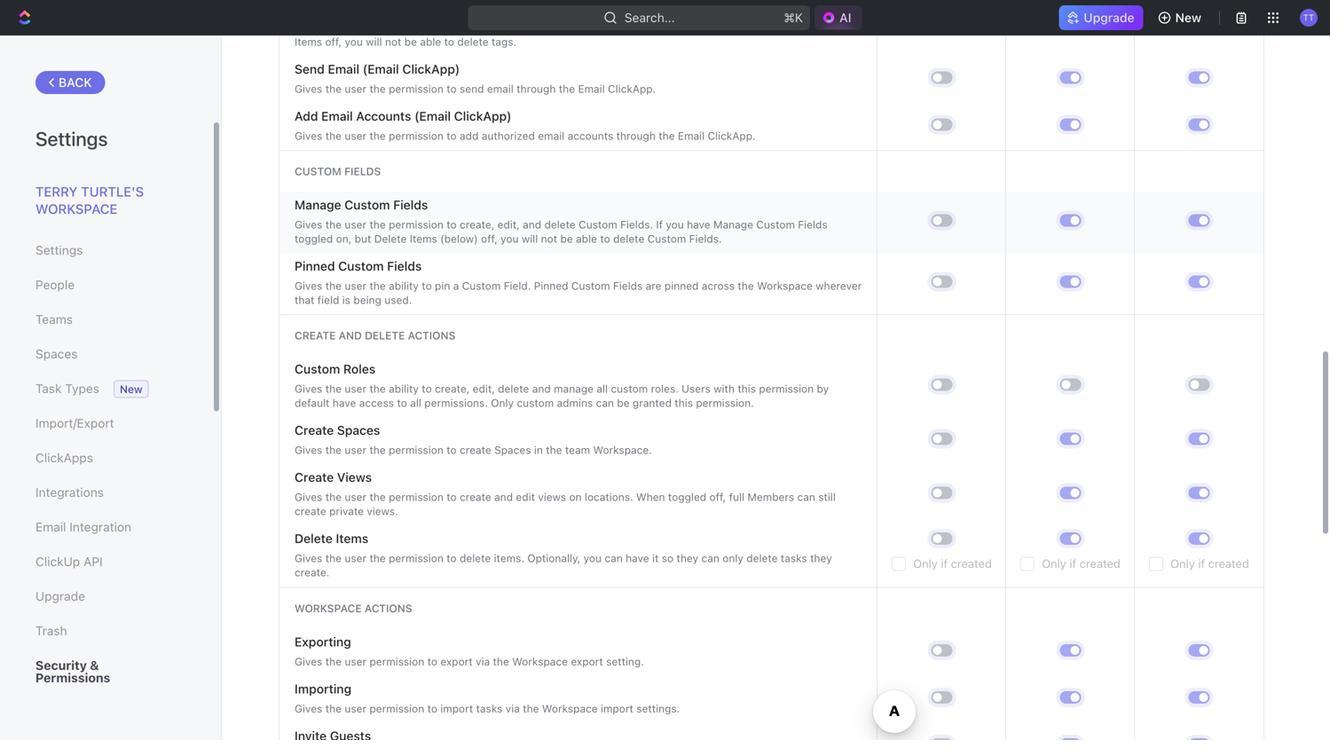 Task type: vqa. For each thing, say whether or not it's contained in the screenshot.
time on the top left of page
no



Task type: locate. For each thing, give the bounding box(es) containing it.
1 vertical spatial actions
[[365, 602, 412, 614]]

2 horizontal spatial spaces
[[494, 444, 531, 456]]

will up 'accounts'
[[366, 35, 382, 48]]

and inside create views gives the user the permission to create and edit views on locations. when toggled off, full members can still create private views.
[[494, 491, 513, 503]]

create,
[[460, 21, 494, 34], [460, 218, 494, 231], [435, 382, 470, 395]]

0 vertical spatial toggled
[[733, 21, 772, 34]]

2 horizontal spatial if
[[1198, 557, 1205, 570]]

not
[[385, 35, 401, 48], [541, 232, 557, 245]]

it
[[652, 552, 659, 564]]

0 horizontal spatial items
[[295, 35, 322, 48]]

create, up (below)
[[460, 218, 494, 231]]

2 vertical spatial spaces
[[494, 444, 531, 456]]

0 horizontal spatial if
[[607, 21, 613, 34]]

1 created from the left
[[951, 557, 992, 570]]

user inside pinned custom fields gives the user the ability to pin a custom field. pinned custom fields are pinned across the workspace wherever that field is being used.
[[345, 279, 367, 292]]

2 horizontal spatial toggled
[[733, 21, 772, 34]]

be for manage custom fields
[[560, 232, 573, 245]]

2 created from the left
[[1080, 557, 1121, 570]]

edit, up permissions. at the left bottom of the page
[[473, 382, 495, 395]]

via inside exporting gives the user permission to export via the workspace export setting.
[[476, 655, 490, 668]]

1 vertical spatial new
[[120, 383, 142, 395]]

items inside the gives the user the permission to create, edit, and delete tags. if you have manage tags toggled on, but delete items off, you will not be able to delete tags.
[[295, 35, 322, 48]]

1 horizontal spatial only if created
[[1042, 557, 1121, 570]]

1 vertical spatial not
[[541, 232, 557, 245]]

3 gives from the top
[[295, 129, 322, 142]]

2 vertical spatial create
[[295, 505, 326, 517]]

importing gives the user permission to import tasks via the workspace import settings.
[[295, 681, 680, 715]]

user
[[345, 21, 367, 34], [345, 82, 367, 95], [345, 129, 367, 142], [345, 218, 367, 231], [345, 279, 367, 292], [345, 382, 367, 395], [345, 444, 367, 456], [345, 491, 367, 503], [345, 552, 367, 564], [345, 655, 367, 668], [345, 702, 367, 715]]

in
[[534, 444, 543, 456]]

1 horizontal spatial fields.
[[689, 232, 722, 245]]

gives inside exporting gives the user permission to export via the workspace export setting.
[[295, 655, 322, 668]]

workspace up the importing gives the user permission to import tasks via the workspace import settings. at the bottom of the page
[[512, 655, 568, 668]]

accounts
[[567, 129, 613, 142]]

settings link
[[35, 235, 177, 265]]

have inside the gives the user the permission to create, edit, and delete tags. if you have manage tags toggled on, but delete items off, you will not be able to delete tags.
[[637, 21, 661, 34]]

toggled right when
[[668, 491, 706, 503]]

1 vertical spatial (email
[[414, 109, 451, 123]]

1 vertical spatial on,
[[336, 232, 352, 245]]

to inside send email (email clickapp) gives the user the permission to send email through the email clickapp.
[[447, 82, 457, 95]]

create left the views
[[295, 470, 334, 484]]

manage down custom fields
[[295, 197, 341, 212]]

1 horizontal spatial created
[[1080, 557, 1121, 570]]

have left tags
[[637, 21, 661, 34]]

can left still
[[797, 491, 815, 503]]

0 vertical spatial will
[[366, 35, 382, 48]]

gives inside delete items gives the user the permission to delete items. optionally, you can have it so they can only delete tasks they create.
[[295, 552, 322, 564]]

through right accounts
[[616, 129, 656, 142]]

tt button
[[1295, 4, 1323, 32]]

they right so in the bottom of the page
[[677, 552, 698, 564]]

upgrade link left new button
[[1059, 5, 1143, 30]]

and up send email (email clickapp) gives the user the permission to send email through the email clickapp.
[[523, 21, 541, 34]]

0 vertical spatial but
[[793, 21, 810, 34]]

not up 'accounts'
[[385, 35, 401, 48]]

spaces down the teams
[[35, 346, 78, 361]]

this right the with
[[738, 382, 756, 395]]

items down private
[[336, 531, 368, 546]]

2 horizontal spatial items
[[410, 232, 437, 245]]

user inside exporting gives the user permission to export via the workspace export setting.
[[345, 655, 367, 668]]

0 horizontal spatial via
[[476, 655, 490, 668]]

but
[[793, 21, 810, 34], [355, 232, 371, 245]]

through inside send email (email clickapp) gives the user the permission to send email through the email clickapp.
[[517, 82, 556, 95]]

task types
[[35, 381, 99, 396]]

have
[[637, 21, 661, 34], [687, 218, 710, 231], [333, 397, 356, 409], [626, 552, 649, 564]]

workspace left settings.
[[542, 702, 598, 715]]

this down users
[[675, 397, 693, 409]]

0 vertical spatial (email
[[363, 62, 399, 76]]

1 vertical spatial clickapp.
[[708, 129, 756, 142]]

that
[[295, 294, 314, 306]]

to inside delete items gives the user the permission to delete items. optionally, you can have it so they can only delete tasks they create.
[[447, 552, 457, 564]]

user inside the importing gives the user permission to import tasks via the workspace import settings.
[[345, 702, 367, 715]]

6 gives from the top
[[295, 382, 322, 395]]

permissions
[[35, 670, 110, 685]]

1 horizontal spatial they
[[810, 552, 832, 564]]

1 horizontal spatial all
[[597, 382, 608, 395]]

but left ai button
[[793, 21, 810, 34]]

permission inside delete items gives the user the permission to delete items. optionally, you can have it so they can only delete tasks they create.
[[389, 552, 444, 564]]

1 vertical spatial clickapp)
[[454, 109, 512, 123]]

and left the edit
[[494, 491, 513, 503]]

permission inside create spaces gives the user the permission to create spaces in the team workspace.
[[389, 444, 444, 456]]

(email
[[363, 62, 399, 76], [414, 109, 451, 123]]

4 user from the top
[[345, 218, 367, 231]]

by
[[817, 382, 829, 395]]

create for create views
[[460, 491, 491, 503]]

manage up across at top right
[[713, 218, 753, 231]]

1 vertical spatial able
[[576, 232, 597, 245]]

10 user from the top
[[345, 655, 367, 668]]

off, inside manage custom fields gives the user the permission to create, edit, and delete custom fields. if you have manage custom fields toggled on, but delete items (below) off, you will not be able to delete custom fields.
[[481, 232, 498, 245]]

0 horizontal spatial not
[[385, 35, 401, 48]]

0 horizontal spatial off,
[[325, 35, 342, 48]]

11 gives from the top
[[295, 702, 322, 715]]

2 create from the top
[[295, 423, 334, 437]]

permission inside the importing gives the user permission to import tasks via the workspace import settings.
[[370, 702, 424, 715]]

permission inside exporting gives the user permission to export via the workspace export setting.
[[370, 655, 424, 668]]

through
[[517, 82, 556, 95], [616, 129, 656, 142]]

they down still
[[810, 552, 832, 564]]

0 vertical spatial clickapp.
[[608, 82, 656, 95]]

toggled up that
[[295, 232, 333, 245]]

be up send email (email clickapp) gives the user the permission to send email through the email clickapp.
[[404, 35, 417, 48]]

all right access
[[410, 397, 421, 409]]

0 vertical spatial fields.
[[620, 218, 653, 231]]

but up being
[[355, 232, 371, 245]]

1 vertical spatial create,
[[460, 218, 494, 231]]

tasks inside delete items gives the user the permission to delete items. optionally, you can have it so they can only delete tasks they create.
[[781, 552, 807, 564]]

0 horizontal spatial on,
[[336, 232, 352, 245]]

tags
[[707, 21, 730, 34]]

be inside custom roles gives the user the ability to create, edit, delete and manage all custom roles. users with this permission by default have access to all permissions. only custom admins can be granted this permission.
[[617, 397, 630, 409]]

0 vertical spatial upgrade
[[1084, 10, 1135, 25]]

create for spaces
[[295, 423, 334, 437]]

7 user from the top
[[345, 444, 367, 456]]

can
[[596, 397, 614, 409], [797, 491, 815, 503], [605, 552, 623, 564], [701, 552, 719, 564]]

8 user from the top
[[345, 491, 367, 503]]

user inside create views gives the user the permission to create and edit views on locations. when toggled off, full members can still create private views.
[[345, 491, 367, 503]]

gives inside send email (email clickapp) gives the user the permission to send email through the email clickapp.
[[295, 82, 322, 95]]

create down that
[[295, 329, 336, 341]]

new
[[1175, 10, 1201, 25], [120, 383, 142, 395]]

able up send email (email clickapp) gives the user the permission to send email through the email clickapp.
[[420, 35, 441, 48]]

(email right 'accounts'
[[414, 109, 451, 123]]

can left only
[[701, 552, 719, 564]]

spaces
[[35, 346, 78, 361], [337, 423, 380, 437], [494, 444, 531, 456]]

2 if from the left
[[1070, 557, 1076, 570]]

and left manage
[[532, 382, 551, 395]]

create inside create spaces gives the user the permission to create spaces in the team workspace.
[[295, 423, 334, 437]]

off,
[[325, 35, 342, 48], [481, 232, 498, 245], [709, 491, 726, 503]]

workspace actions
[[295, 602, 412, 614]]

0 vertical spatial create
[[460, 444, 491, 456]]

if
[[941, 557, 948, 570], [1070, 557, 1076, 570], [1198, 557, 1205, 570]]

11 user from the top
[[345, 702, 367, 715]]

manage
[[554, 382, 594, 395]]

clickapp) inside add email accounts (email clickapp) gives the user the permission to add authorized email accounts through the email clickapp.
[[454, 109, 512, 123]]

tags. up send email (email clickapp) gives the user the permission to send email through the email clickapp.
[[492, 35, 517, 48]]

1 vertical spatial upgrade link
[[35, 581, 177, 611]]

9 gives from the top
[[295, 552, 322, 564]]

0 vertical spatial email
[[487, 82, 514, 95]]

user inside add email accounts (email clickapp) gives the user the permission to add authorized email accounts through the email clickapp.
[[345, 129, 367, 142]]

0 horizontal spatial manage
[[295, 197, 341, 212]]

clickapp) up add in the left of the page
[[454, 109, 512, 123]]

1 vertical spatial be
[[560, 232, 573, 245]]

clickapp. inside add email accounts (email clickapp) gives the user the permission to add authorized email accounts through the email clickapp.
[[708, 129, 756, 142]]

import/export
[[35, 416, 114, 430]]

create, up permissions. at the left bottom of the page
[[435, 382, 470, 395]]

3 if from the left
[[1198, 557, 1205, 570]]

1 vertical spatial ability
[[389, 382, 419, 395]]

via
[[476, 655, 490, 668], [506, 702, 520, 715]]

0 horizontal spatial custom
[[517, 397, 554, 409]]

ability up access
[[389, 382, 419, 395]]

custom left admins
[[517, 397, 554, 409]]

1 vertical spatial tags.
[[492, 35, 517, 48]]

create views gives the user the permission to create and edit views on locations. when toggled off, full members can still create private views.
[[295, 470, 836, 517]]

email inside add email accounts (email clickapp) gives the user the permission to add authorized email accounts through the email clickapp.
[[538, 129, 564, 142]]

0 vertical spatial able
[[420, 35, 441, 48]]

add
[[460, 129, 479, 142]]

toggled inside the gives the user the permission to create, edit, and delete tags. if you have manage tags toggled on, but delete items off, you will not be able to delete tags.
[[733, 21, 772, 34]]

2 only if created from the left
[[1042, 557, 1121, 570]]

0 vertical spatial if
[[607, 21, 613, 34]]

0 horizontal spatial created
[[951, 557, 992, 570]]

able up pinned custom fields gives the user the ability to pin a custom field. pinned custom fields are pinned across the workspace wherever that field is being used.
[[576, 232, 597, 245]]

and inside the gives the user the permission to create, edit, and delete tags. if you have manage tags toggled on, but delete items off, you will not be able to delete tags.
[[523, 21, 541, 34]]

0 vertical spatial manage
[[664, 21, 704, 34]]

0 vertical spatial actions
[[408, 329, 455, 341]]

they
[[677, 552, 698, 564], [810, 552, 832, 564]]

1 horizontal spatial manage
[[664, 21, 704, 34]]

0 vertical spatial upgrade link
[[1059, 5, 1143, 30]]

import left settings.
[[601, 702, 633, 715]]

security & permissions link
[[35, 650, 177, 693]]

on, left ai button
[[775, 21, 790, 34]]

6 user from the top
[[345, 382, 367, 395]]

export left setting.
[[571, 655, 603, 668]]

pin
[[435, 279, 450, 292]]

pinned right field.
[[534, 279, 568, 292]]

manage
[[664, 21, 704, 34], [295, 197, 341, 212], [713, 218, 753, 231]]

through up add email accounts (email clickapp) gives the user the permission to add authorized email accounts through the email clickapp.
[[517, 82, 556, 95]]

and
[[523, 21, 541, 34], [523, 218, 541, 231], [339, 329, 362, 341], [532, 382, 551, 395], [494, 491, 513, 503]]

delete inside delete items gives the user the permission to delete items. optionally, you can have it so they can only delete tasks they create.
[[295, 531, 333, 546]]

1 horizontal spatial if
[[656, 218, 663, 231]]

1 if from the left
[[941, 557, 948, 570]]

email right send
[[487, 82, 514, 95]]

1 vertical spatial off,
[[481, 232, 498, 245]]

(email up 'accounts'
[[363, 62, 399, 76]]

create, inside custom roles gives the user the ability to create, edit, delete and manage all custom roles. users with this permission by default have access to all permissions. only custom admins can be granted this permission.
[[435, 382, 470, 395]]

2 horizontal spatial manage
[[713, 218, 753, 231]]

delete down used.
[[365, 329, 405, 341]]

items left (below)
[[410, 232, 437, 245]]

new inside button
[[1175, 10, 1201, 25]]

email integration link
[[35, 512, 177, 542]]

2 vertical spatial items
[[336, 531, 368, 546]]

email inside settings element
[[35, 520, 66, 534]]

if
[[607, 21, 613, 34], [656, 218, 663, 231]]

1 horizontal spatial custom
[[611, 382, 648, 395]]

create left the edit
[[460, 491, 491, 503]]

create left private
[[295, 505, 326, 517]]

2 horizontal spatial off,
[[709, 491, 726, 503]]

settings up people
[[35, 243, 83, 257]]

2 vertical spatial edit,
[[473, 382, 495, 395]]

search...
[[624, 10, 675, 25]]

2 user from the top
[[345, 82, 367, 95]]

email integration
[[35, 520, 131, 534]]

0 vertical spatial all
[[597, 382, 608, 395]]

via down exporting gives the user permission to export via the workspace export setting.
[[506, 702, 520, 715]]

workspace inside exporting gives the user permission to export via the workspace export setting.
[[512, 655, 568, 668]]

workspace left wherever
[[757, 279, 813, 292]]

3 only if created from the left
[[1170, 557, 1249, 570]]

upgrade link up trash link
[[35, 581, 177, 611]]

1 horizontal spatial export
[[571, 655, 603, 668]]

3 create from the top
[[295, 470, 334, 484]]

will up field.
[[522, 232, 538, 245]]

5 gives from the top
[[295, 279, 322, 292]]

create, up send email (email clickapp) gives the user the permission to send email through the email clickapp.
[[460, 21, 494, 34]]

permission inside add email accounts (email clickapp) gives the user the permission to add authorized email accounts through the email clickapp.
[[389, 129, 444, 142]]

2 horizontal spatial be
[[617, 397, 630, 409]]

gives inside add email accounts (email clickapp) gives the user the permission to add authorized email accounts through the email clickapp.
[[295, 129, 322, 142]]

0 vertical spatial edit,
[[497, 21, 520, 34]]

(email inside add email accounts (email clickapp) gives the user the permission to add authorized email accounts through the email clickapp.
[[414, 109, 451, 123]]

and up field.
[[523, 218, 541, 231]]

locations.
[[585, 491, 633, 503]]

items inside manage custom fields gives the user the permission to create, edit, and delete custom fields. if you have manage custom fields toggled on, but delete items (below) off, you will not be able to delete custom fields.
[[410, 232, 437, 245]]

ability up used.
[[389, 279, 419, 292]]

integrations link
[[35, 477, 177, 508]]

1 horizontal spatial items
[[336, 531, 368, 546]]

used.
[[384, 294, 412, 306]]

to inside the importing gives the user permission to import tasks via the workspace import settings.
[[427, 702, 437, 715]]

2 gives from the top
[[295, 82, 322, 95]]

fields. up are
[[620, 218, 653, 231]]

0 vertical spatial not
[[385, 35, 401, 48]]

delete up used.
[[374, 232, 407, 245]]

authorized
[[482, 129, 535, 142]]

new button
[[1150, 4, 1212, 32]]

edit, up field.
[[497, 218, 520, 231]]

0 horizontal spatial email
[[487, 82, 514, 95]]

delete inside the gives the user the permission to create, edit, and delete tags. if you have manage tags toggled on, but delete items off, you will not be able to delete tags.
[[813, 21, 845, 34]]

via up the importing gives the user permission to import tasks via the workspace import settings. at the bottom of the page
[[476, 655, 490, 668]]

permission inside custom roles gives the user the ability to create, edit, delete and manage all custom roles. users with this permission by default have access to all permissions. only custom admins can be granted this permission.
[[759, 382, 814, 395]]

pinned up that
[[295, 259, 335, 273]]

clickapp) inside send email (email clickapp) gives the user the permission to send email through the email clickapp.
[[402, 62, 460, 76]]

0 horizontal spatial pinned
[[295, 259, 335, 273]]

edit,
[[497, 21, 520, 34], [497, 218, 520, 231], [473, 382, 495, 395]]

create down default
[[295, 423, 334, 437]]

be
[[404, 35, 417, 48], [560, 232, 573, 245], [617, 397, 630, 409]]

custom inside custom roles gives the user the ability to create, edit, delete and manage all custom roles. users with this permission by default have access to all permissions. only custom admins can be granted this permission.
[[295, 361, 340, 376]]

tasks
[[781, 552, 807, 564], [476, 702, 503, 715]]

can right admins
[[596, 397, 614, 409]]

on, up the is
[[336, 232, 352, 245]]

only if created
[[913, 557, 992, 570], [1042, 557, 1121, 570], [1170, 557, 1249, 570]]

items up send at the left of the page
[[295, 35, 322, 48]]

edit, up send email (email clickapp) gives the user the permission to send email through the email clickapp.
[[497, 21, 520, 34]]

tags. left the search...
[[579, 21, 604, 34]]

1 create from the top
[[295, 329, 336, 341]]

1 gives from the top
[[295, 21, 322, 34]]

upgrade left new button
[[1084, 10, 1135, 25]]

workspace
[[35, 201, 117, 217], [757, 279, 813, 292], [295, 602, 362, 614], [512, 655, 568, 668], [542, 702, 598, 715]]

0 horizontal spatial toggled
[[295, 232, 333, 245]]

4 gives from the top
[[295, 218, 322, 231]]

if up are
[[656, 218, 663, 231]]

1 vertical spatial create
[[460, 491, 491, 503]]

fields. up across at top right
[[689, 232, 722, 245]]

able inside manage custom fields gives the user the permission to create, edit, and delete custom fields. if you have manage custom fields toggled on, but delete items (below) off, you will not be able to delete custom fields.
[[576, 232, 597, 245]]

7 gives from the top
[[295, 444, 322, 456]]

create
[[460, 444, 491, 456], [460, 491, 491, 503], [295, 505, 326, 517]]

custom up granted
[[611, 382, 648, 395]]

0 horizontal spatial through
[[517, 82, 556, 95]]

1 horizontal spatial tasks
[[781, 552, 807, 564]]

clickapp) up send
[[402, 62, 460, 76]]

2 ability from the top
[[389, 382, 419, 395]]

2 export from the left
[[571, 655, 603, 668]]

upgrade
[[1084, 10, 1135, 25], [35, 589, 85, 603]]

gives inside create views gives the user the permission to create and edit views on locations. when toggled off, full members can still create private views.
[[295, 491, 322, 503]]

user inside create spaces gives the user the permission to create spaces in the team workspace.
[[345, 444, 367, 456]]

0 horizontal spatial only if created
[[913, 557, 992, 570]]

user inside manage custom fields gives the user the permission to create, edit, and delete custom fields. if you have manage custom fields toggled on, but delete items (below) off, you will not be able to delete custom fields.
[[345, 218, 367, 231]]

1 horizontal spatial if
[[1070, 557, 1076, 570]]

all right manage
[[597, 382, 608, 395]]

0 horizontal spatial tasks
[[476, 702, 503, 715]]

toggled right tags
[[733, 21, 772, 34]]

upgrade down clickup
[[35, 589, 85, 603]]

2 vertical spatial create
[[295, 470, 334, 484]]

0 vertical spatial tags.
[[579, 21, 604, 34]]

be up pinned custom fields gives the user the ability to pin a custom field. pinned custom fields are pinned across the workspace wherever that field is being used.
[[560, 232, 573, 245]]

0 vertical spatial through
[[517, 82, 556, 95]]

if left the search...
[[607, 21, 613, 34]]

workspace down terry
[[35, 201, 117, 217]]

settings up terry
[[35, 127, 108, 150]]

delete
[[813, 21, 845, 34], [374, 232, 407, 245], [365, 329, 405, 341], [295, 531, 333, 546]]

be inside manage custom fields gives the user the permission to create, edit, and delete custom fields. if you have manage custom fields toggled on, but delete items (below) off, you will not be able to delete custom fields.
[[560, 232, 573, 245]]

2 horizontal spatial only if created
[[1170, 557, 1249, 570]]

via inside the importing gives the user permission to import tasks via the workspace import settings.
[[506, 702, 520, 715]]

0 horizontal spatial they
[[677, 552, 698, 564]]

ability
[[389, 279, 419, 292], [389, 382, 419, 395]]

1 horizontal spatial will
[[522, 232, 538, 245]]

have inside manage custom fields gives the user the permission to create, edit, and delete custom fields. if you have manage custom fields toggled on, but delete items (below) off, you will not be able to delete custom fields.
[[687, 218, 710, 231]]

delete up create. at the left bottom of the page
[[295, 531, 333, 546]]

tasks down exporting gives the user permission to export via the workspace export setting.
[[476, 702, 503, 715]]

create down permissions. at the left bottom of the page
[[460, 444, 491, 456]]

be for custom roles
[[617, 397, 630, 409]]

integration
[[69, 520, 131, 534]]

0 vertical spatial create
[[295, 329, 336, 341]]

2 vertical spatial manage
[[713, 218, 753, 231]]

have inside custom roles gives the user the ability to create, edit, delete and manage all custom roles. users with this permission by default have access to all permissions. only custom admins can be granted this permission.
[[333, 397, 356, 409]]

8 gives from the top
[[295, 491, 322, 503]]

1 vertical spatial if
[[656, 218, 663, 231]]

spaces link
[[35, 339, 177, 369]]

with
[[714, 382, 735, 395]]

across
[[702, 279, 735, 292]]

5 user from the top
[[345, 279, 367, 292]]

have left access
[[333, 397, 356, 409]]

views
[[538, 491, 566, 503]]

tasks right only
[[781, 552, 807, 564]]

delete inside custom roles gives the user the ability to create, edit, delete and manage all custom roles. users with this permission by default have access to all permissions. only custom admins can be granted this permission.
[[498, 382, 529, 395]]

and inside manage custom fields gives the user the permission to create, edit, and delete custom fields. if you have manage custom fields toggled on, but delete items (below) off, you will not be able to delete custom fields.
[[523, 218, 541, 231]]

0 vertical spatial clickapp)
[[402, 62, 460, 76]]

0 vertical spatial create,
[[460, 21, 494, 34]]

3 user from the top
[[345, 129, 367, 142]]

spaces left the in
[[494, 444, 531, 456]]

delete inside manage custom fields gives the user the permission to create, edit, and delete custom fields. if you have manage custom fields toggled on, but delete items (below) off, you will not be able to delete custom fields.
[[374, 232, 407, 245]]

workspace inside pinned custom fields gives the user the ability to pin a custom field. pinned custom fields are pinned across the workspace wherever that field is being used.
[[757, 279, 813, 292]]

10 gives from the top
[[295, 655, 322, 668]]

roles.
[[651, 382, 679, 395]]

export up the importing gives the user permission to import tasks via the workspace import settings. at the bottom of the page
[[440, 655, 473, 668]]

0 vertical spatial tasks
[[781, 552, 807, 564]]

1 vertical spatial edit,
[[497, 218, 520, 231]]

delete right ⌘k
[[813, 21, 845, 34]]

1 settings from the top
[[35, 127, 108, 150]]

1 vertical spatial via
[[506, 702, 520, 715]]

1 they from the left
[[677, 552, 698, 564]]

will inside manage custom fields gives the user the permission to create, edit, and delete custom fields. if you have manage custom fields toggled on, but delete items (below) off, you will not be able to delete custom fields.
[[522, 232, 538, 245]]

be left granted
[[617, 397, 630, 409]]

0 vertical spatial on,
[[775, 21, 790, 34]]

not inside manage custom fields gives the user the permission to create, edit, and delete custom fields. if you have manage custom fields toggled on, but delete items (below) off, you will not be able to delete custom fields.
[[541, 232, 557, 245]]

1 horizontal spatial (email
[[414, 109, 451, 123]]

import down exporting gives the user permission to export via the workspace export setting.
[[440, 702, 473, 715]]

1 user from the top
[[345, 21, 367, 34]]

upgrade inside settings element
[[35, 589, 85, 603]]

0 horizontal spatial (email
[[363, 62, 399, 76]]

create inside create spaces gives the user the permission to create spaces in the team workspace.
[[460, 444, 491, 456]]

the
[[325, 21, 342, 34], [370, 21, 386, 34], [325, 82, 342, 95], [370, 82, 386, 95], [559, 82, 575, 95], [325, 129, 342, 142], [370, 129, 386, 142], [659, 129, 675, 142], [325, 218, 342, 231], [370, 218, 386, 231], [325, 279, 342, 292], [370, 279, 386, 292], [738, 279, 754, 292], [325, 382, 342, 395], [370, 382, 386, 395], [325, 444, 342, 456], [370, 444, 386, 456], [546, 444, 562, 456], [325, 491, 342, 503], [370, 491, 386, 503], [325, 552, 342, 564], [370, 552, 386, 564], [325, 655, 342, 668], [493, 655, 509, 668], [325, 702, 342, 715], [523, 702, 539, 715]]

2 horizontal spatial created
[[1208, 557, 1249, 570]]

not up pinned custom fields gives the user the ability to pin a custom field. pinned custom fields are pinned across the workspace wherever that field is being used.
[[541, 232, 557, 245]]

email left accounts
[[538, 129, 564, 142]]

2 vertical spatial off,
[[709, 491, 726, 503]]

1 vertical spatial pinned
[[534, 279, 568, 292]]

teams link
[[35, 304, 177, 335]]

import/export link
[[35, 408, 177, 438]]

manage left tags
[[664, 21, 704, 34]]

have left it
[[626, 552, 649, 564]]

on
[[569, 491, 582, 503]]

permission inside send email (email clickapp) gives the user the permission to send email through the email clickapp.
[[389, 82, 444, 95]]

have up pinned
[[687, 218, 710, 231]]

1 ability from the top
[[389, 279, 419, 292]]

so
[[662, 552, 674, 564]]

0 vertical spatial spaces
[[35, 346, 78, 361]]

spaces down access
[[337, 423, 380, 437]]

9 user from the top
[[345, 552, 367, 564]]

0 horizontal spatial clickapp.
[[608, 82, 656, 95]]

types
[[65, 381, 99, 396]]

2 vertical spatial be
[[617, 397, 630, 409]]



Task type: describe. For each thing, give the bounding box(es) containing it.
gives inside custom roles gives the user the ability to create, edit, delete and manage all custom roles. users with this permission by default have access to all permissions. only custom admins can be granted this permission.
[[295, 382, 322, 395]]

and inside custom roles gives the user the ability to create, edit, delete and manage all custom roles. users with this permission by default have access to all permissions. only custom admins can be granted this permission.
[[532, 382, 551, 395]]

workspace.
[[593, 444, 652, 456]]

create, inside manage custom fields gives the user the permission to create, edit, and delete custom fields. if you have manage custom fields toggled on, but delete items (below) off, you will not be able to delete custom fields.
[[460, 218, 494, 231]]

clickapp. inside send email (email clickapp) gives the user the permission to send email through the email clickapp.
[[608, 82, 656, 95]]

off, inside create views gives the user the permission to create and edit views on locations. when toggled off, full members can still create private views.
[[709, 491, 726, 503]]

user inside delete items gives the user the permission to delete items. optionally, you can have it so they can only delete tasks they create.
[[345, 552, 367, 564]]

1 vertical spatial fields.
[[689, 232, 722, 245]]

1 horizontal spatial tags.
[[579, 21, 604, 34]]

members
[[747, 491, 794, 503]]

create spaces gives the user the permission to create spaces in the team workspace.
[[295, 423, 652, 456]]

clickup api
[[35, 554, 103, 569]]

permission inside the gives the user the permission to create, edit, and delete tags. if you have manage tags toggled on, but delete items off, you will not be able to delete tags.
[[389, 21, 444, 34]]

api
[[83, 554, 103, 569]]

email inside send email (email clickapp) gives the user the permission to send email through the email clickapp.
[[487, 82, 514, 95]]

exporting gives the user permission to export via the workspace export setting.
[[295, 634, 644, 668]]

edit
[[516, 491, 535, 503]]

create for views
[[295, 470, 334, 484]]

1 export from the left
[[440, 655, 473, 668]]

1 horizontal spatial pinned
[[534, 279, 568, 292]]

views
[[337, 470, 372, 484]]

gives inside manage custom fields gives the user the permission to create, edit, and delete custom fields. if you have manage custom fields toggled on, but delete items (below) off, you will not be able to delete custom fields.
[[295, 218, 322, 231]]

task
[[35, 381, 62, 396]]

able inside the gives the user the permission to create, edit, and delete tags. if you have manage tags toggled on, but delete items off, you will not be able to delete tags.
[[420, 35, 441, 48]]

toggled inside manage custom fields gives the user the permission to create, edit, and delete custom fields. if you have manage custom fields toggled on, but delete items (below) off, you will not be able to delete custom fields.
[[295, 232, 333, 245]]

send
[[460, 82, 484, 95]]

custom fields
[[295, 165, 381, 177]]

setting.
[[606, 655, 644, 668]]

clickapps
[[35, 450, 93, 465]]

gives inside pinned custom fields gives the user the ability to pin a custom field. pinned custom fields are pinned across the workspace wherever that field is being used.
[[295, 279, 322, 292]]

admins
[[557, 397, 593, 409]]

default
[[295, 397, 330, 409]]

field.
[[504, 279, 531, 292]]

security & permissions
[[35, 658, 110, 685]]

can inside create views gives the user the permission to create and edit views on locations. when toggled off, full members can still create private views.
[[797, 491, 815, 503]]

people
[[35, 277, 75, 292]]

pinned
[[664, 279, 699, 292]]

edit, inside the gives the user the permission to create, edit, and delete tags. if you have manage tags toggled on, but delete items off, you will not be able to delete tags.
[[497, 21, 520, 34]]

trash
[[35, 623, 67, 638]]

views.
[[367, 505, 398, 517]]

ai
[[839, 10, 851, 25]]

pinned custom fields gives the user the ability to pin a custom field. pinned custom fields are pinned across the workspace wherever that field is being used.
[[295, 259, 862, 306]]

⌘k
[[784, 10, 803, 25]]

gives inside create spaces gives the user the permission to create spaces in the team workspace.
[[295, 444, 322, 456]]

accounts
[[356, 109, 411, 123]]

0 horizontal spatial this
[[675, 397, 693, 409]]

manage custom fields gives the user the permission to create, edit, and delete custom fields. if you have manage custom fields toggled on, but delete items (below) off, you will not be able to delete custom fields.
[[295, 197, 828, 245]]

items inside delete items gives the user the permission to delete items. optionally, you can have it so they can only delete tasks they create.
[[336, 531, 368, 546]]

is
[[342, 294, 350, 306]]

importing
[[295, 681, 352, 696]]

create for create spaces
[[460, 444, 491, 456]]

full
[[729, 491, 744, 503]]

0 vertical spatial pinned
[[295, 259, 335, 273]]

tt
[[1303, 12, 1314, 22]]

edit, inside custom roles gives the user the ability to create, edit, delete and manage all custom roles. users with this permission by default have access to all permissions. only custom admins can be granted this permission.
[[473, 382, 495, 395]]

are
[[646, 279, 662, 292]]

1 horizontal spatial spaces
[[337, 423, 380, 437]]

send
[[295, 62, 325, 76]]

workspace up exporting
[[295, 602, 362, 614]]

permissions.
[[424, 397, 488, 409]]

2 import from the left
[[601, 702, 633, 715]]

off, inside the gives the user the permission to create, edit, and delete tags. if you have manage tags toggled on, but delete items off, you will not be able to delete tags.
[[325, 35, 342, 48]]

if inside manage custom fields gives the user the permission to create, edit, and delete custom fields. if you have manage custom fields toggled on, but delete items (below) off, you will not be able to delete custom fields.
[[656, 218, 663, 231]]

on, inside manage custom fields gives the user the permission to create, edit, and delete custom fields. if you have manage custom fields toggled on, but delete items (below) off, you will not be able to delete custom fields.
[[336, 232, 352, 245]]

user inside send email (email clickapp) gives the user the permission to send email through the email clickapp.
[[345, 82, 367, 95]]

1 horizontal spatial this
[[738, 382, 756, 395]]

delete items gives the user the permission to delete items. optionally, you can have it so they can only delete tasks they create.
[[295, 531, 832, 579]]

optionally,
[[527, 552, 581, 564]]

2 they from the left
[[810, 552, 832, 564]]

to inside create views gives the user the permission to create and edit views on locations. when toggled off, full members can still create private views.
[[447, 491, 457, 503]]

trash link
[[35, 616, 177, 646]]

terry turtle's workspace
[[35, 184, 144, 217]]

through inside add email accounts (email clickapp) gives the user the permission to add authorized email accounts through the email clickapp.
[[616, 129, 656, 142]]

gives inside the gives the user the permission to create, edit, and delete tags. if you have manage tags toggled on, but delete items off, you will not be able to delete tags.
[[295, 21, 322, 34]]

user inside custom roles gives the user the ability to create, edit, delete and manage all custom roles. users with this permission by default have access to all permissions. only custom admins can be granted this permission.
[[345, 382, 367, 395]]

to inside create spaces gives the user the permission to create spaces in the team workspace.
[[447, 444, 457, 456]]

create.
[[295, 566, 329, 579]]

1 horizontal spatial upgrade link
[[1059, 5, 1143, 30]]

people link
[[35, 270, 177, 300]]

workspace inside terry turtle's workspace
[[35, 201, 117, 217]]

0 horizontal spatial tags.
[[492, 35, 517, 48]]

granted
[[633, 397, 672, 409]]

roles
[[343, 361, 376, 376]]

ability inside custom roles gives the user the ability to create, edit, delete and manage all custom roles. users with this permission by default have access to all permissions. only custom admins can be granted this permission.
[[389, 382, 419, 395]]

0 vertical spatial custom
[[611, 382, 648, 395]]

manage inside the gives the user the permission to create, edit, and delete tags. if you have manage tags toggled on, but delete items off, you will not be able to delete tags.
[[664, 21, 704, 34]]

2 settings from the top
[[35, 243, 83, 257]]

ai button
[[815, 5, 862, 30]]

new inside settings element
[[120, 383, 142, 395]]

integrations
[[35, 485, 104, 500]]

access
[[359, 397, 394, 409]]

gives inside the importing gives the user permission to import tasks via the workspace import settings.
[[295, 702, 322, 715]]

permission inside create views gives the user the permission to create and edit views on locations. when toggled off, full members can still create private views.
[[389, 491, 444, 503]]

back
[[59, 75, 92, 90]]

create and delete actions
[[295, 329, 455, 341]]

can left it
[[605, 552, 623, 564]]

users
[[682, 382, 711, 395]]

3 created from the left
[[1208, 557, 1249, 570]]

teams
[[35, 312, 73, 327]]

if inside the gives the user the permission to create, edit, and delete tags. if you have manage tags toggled on, but delete items off, you will not be able to delete tags.
[[607, 21, 613, 34]]

can inside custom roles gives the user the ability to create, edit, delete and manage all custom roles. users with this permission by default have access to all permissions. only custom admins can be granted this permission.
[[596, 397, 614, 409]]

private
[[329, 505, 364, 517]]

settings.
[[636, 702, 680, 715]]

when
[[636, 491, 665, 503]]

terry
[[35, 184, 78, 199]]

but inside manage custom fields gives the user the permission to create, edit, and delete custom fields. if you have manage custom fields toggled on, but delete items (below) off, you will not be able to delete custom fields.
[[355, 232, 371, 245]]

1 only if created from the left
[[913, 557, 992, 570]]

on, inside the gives the user the permission to create, edit, and delete tags. if you have manage tags toggled on, but delete items off, you will not be able to delete tags.
[[775, 21, 790, 34]]

permission.
[[696, 397, 754, 409]]

(email inside send email (email clickapp) gives the user the permission to send email through the email clickapp.
[[363, 62, 399, 76]]

1 import from the left
[[440, 702, 473, 715]]

ability inside pinned custom fields gives the user the ability to pin a custom field. pinned custom fields are pinned across the workspace wherever that field is being used.
[[389, 279, 419, 292]]

tasks inside the importing gives the user permission to import tasks via the workspace import settings.
[[476, 702, 503, 715]]

1 horizontal spatial upgrade
[[1084, 10, 1135, 25]]

clickup
[[35, 554, 80, 569]]

gives the user the permission to create, edit, and delete tags. if you have manage tags toggled on, but delete items off, you will not be able to delete tags.
[[295, 21, 845, 48]]

clickup api link
[[35, 547, 177, 577]]

edit, inside manage custom fields gives the user the permission to create, edit, and delete custom fields. if you have manage custom fields toggled on, but delete items (below) off, you will not be able to delete custom fields.
[[497, 218, 520, 231]]

send email (email clickapp) gives the user the permission to send email through the email clickapp.
[[295, 62, 656, 95]]

you inside delete items gives the user the permission to delete items. optionally, you can have it so they can only delete tasks they create.
[[583, 552, 602, 564]]

to inside add email accounts (email clickapp) gives the user the permission to add authorized email accounts through the email clickapp.
[[447, 129, 457, 142]]

clickapps link
[[35, 443, 177, 473]]

&
[[90, 658, 99, 673]]

but inside the gives the user the permission to create, edit, and delete tags. if you have manage tags toggled on, but delete items off, you will not be able to delete tags.
[[793, 21, 810, 34]]

settings element
[[0, 35, 222, 740]]

user inside the gives the user the permission to create, edit, and delete tags. if you have manage tags toggled on, but delete items off, you will not be able to delete tags.
[[345, 21, 367, 34]]

not inside the gives the user the permission to create, edit, and delete tags. if you have manage tags toggled on, but delete items off, you will not be able to delete tags.
[[385, 35, 401, 48]]

only inside custom roles gives the user the ability to create, edit, delete and manage all custom roles. users with this permission by default have access to all permissions. only custom admins can be granted this permission.
[[491, 397, 514, 409]]

spaces inside settings element
[[35, 346, 78, 361]]

1 vertical spatial manage
[[295, 197, 341, 212]]

a
[[453, 279, 459, 292]]

add email accounts (email clickapp) gives the user the permission to add authorized email accounts through the email clickapp.
[[295, 109, 756, 142]]

being
[[353, 294, 381, 306]]

(below)
[[440, 232, 478, 245]]

wherever
[[816, 279, 862, 292]]

add
[[295, 109, 318, 123]]

toggled inside create views gives the user the permission to create and edit views on locations. when toggled off, full members can still create private views.
[[668, 491, 706, 503]]

1 vertical spatial all
[[410, 397, 421, 409]]

only
[[722, 552, 743, 564]]

0 horizontal spatial fields.
[[620, 218, 653, 231]]

will inside the gives the user the permission to create, edit, and delete tags. if you have manage tags toggled on, but delete items off, you will not be able to delete tags.
[[366, 35, 382, 48]]

workspace inside the importing gives the user permission to import tasks via the workspace import settings.
[[542, 702, 598, 715]]

field
[[317, 294, 339, 306]]

to inside exporting gives the user permission to export via the workspace export setting.
[[427, 655, 437, 668]]

items.
[[494, 552, 524, 564]]

exporting
[[295, 634, 351, 649]]

be inside the gives the user the permission to create, edit, and delete tags. if you have manage tags toggled on, but delete items off, you will not be able to delete tags.
[[404, 35, 417, 48]]

back link
[[35, 71, 105, 94]]

turtle's
[[81, 184, 144, 199]]

still
[[818, 491, 836, 503]]

and up roles
[[339, 329, 362, 341]]

to inside pinned custom fields gives the user the ability to pin a custom field. pinned custom fields are pinned across the workspace wherever that field is being used.
[[422, 279, 432, 292]]

custom roles gives the user the ability to create, edit, delete and manage all custom roles. users with this permission by default have access to all permissions. only custom admins can be granted this permission.
[[295, 361, 829, 409]]

permission inside manage custom fields gives the user the permission to create, edit, and delete custom fields. if you have manage custom fields toggled on, but delete items (below) off, you will not be able to delete custom fields.
[[389, 218, 444, 231]]

create for and
[[295, 329, 336, 341]]

have inside delete items gives the user the permission to delete items. optionally, you can have it so they can only delete tasks they create.
[[626, 552, 649, 564]]



